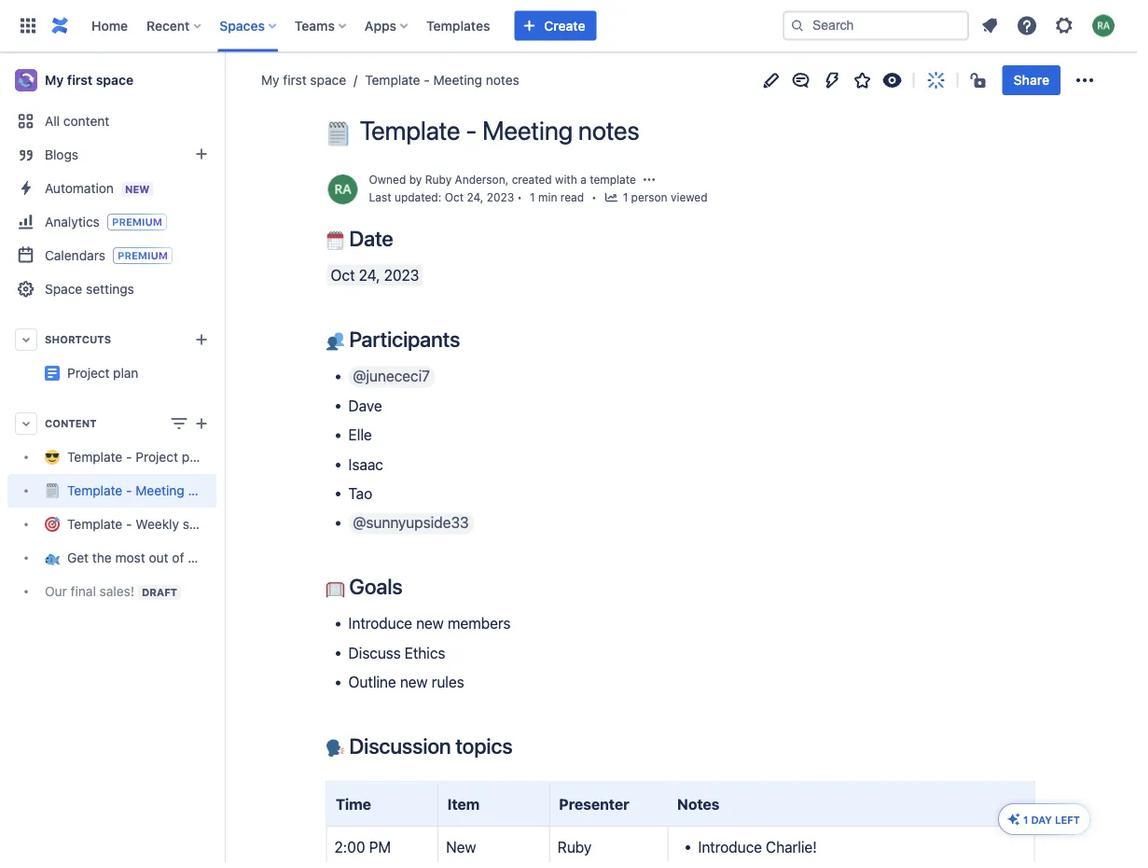 Task type: locate. For each thing, give the bounding box(es) containing it.
introduce up discuss
[[348, 615, 412, 632]]

2 horizontal spatial 1
[[1023, 814, 1029, 826]]

0 vertical spatial premium image
[[107, 214, 167, 230]]

my first space up 'content'
[[45, 72, 133, 88]]

introduce
[[348, 615, 412, 632], [698, 838, 762, 856]]

oct down date
[[331, 266, 355, 284]]

template for template - project plan link at left bottom
[[67, 449, 122, 465]]

discuss ethics
[[348, 644, 445, 662]]

1 left min
[[530, 191, 535, 204]]

new up analytics link
[[125, 183, 150, 195]]

analytics link
[[7, 205, 216, 239]]

viewed
[[671, 191, 708, 204]]

copy image for date
[[391, 227, 414, 249]]

0 vertical spatial new
[[416, 615, 444, 632]]

notification icon image
[[979, 14, 1001, 37]]

:notepad_spiral: image
[[326, 122, 350, 146]]

new down "item"
[[446, 838, 509, 863]]

create a blog image
[[190, 143, 213, 165]]

plan
[[263, 358, 288, 373], [113, 365, 138, 381], [182, 449, 207, 465]]

0 horizontal spatial plan
[[113, 365, 138, 381]]

template for bottommost template - meeting notes link
[[67, 483, 122, 498]]

notes
[[677, 795, 720, 813]]

template - meeting notes link down templates link
[[346, 71, 519, 90]]

add shortcut image
[[190, 328, 213, 351]]

template - project plan
[[67, 449, 207, 465]]

2 horizontal spatial meeting
[[482, 115, 573, 146]]

0 horizontal spatial notes
[[188, 483, 222, 498]]

1 vertical spatial ruby
[[558, 838, 592, 856]]

copy image
[[391, 227, 414, 249], [458, 328, 481, 350], [401, 575, 423, 597]]

the
[[92, 550, 112, 565]]

new down "ethics"
[[400, 673, 428, 691]]

0 horizontal spatial 24,
[[359, 266, 380, 284]]

2023 down the owned by ruby anderson , created with a template
[[487, 191, 514, 204]]

templates
[[426, 18, 490, 33]]

new for introduce
[[416, 615, 444, 632]]

members
[[448, 615, 511, 632]]

no restrictions image
[[969, 69, 992, 91]]

0 horizontal spatial space
[[96, 72, 133, 88]]

1 vertical spatial premium image
[[113, 247, 173, 264]]

ruby up last updated: oct 24, 2023
[[425, 173, 452, 186]]

spaces
[[220, 18, 265, 33]]

1 horizontal spatial project
[[136, 449, 178, 465]]

24, down date
[[359, 266, 380, 284]]

project plan link down the shortcuts dropdown button
[[67, 365, 138, 381]]

all content
[[45, 113, 109, 129]]

premium image down analytics link
[[113, 247, 173, 264]]

0 horizontal spatial ruby
[[425, 173, 452, 186]]

tree containing template - project plan
[[7, 440, 288, 608]]

1 person viewed button
[[604, 189, 708, 208]]

my first space link up all content link
[[7, 62, 216, 99]]

0 vertical spatial template - meeting notes link
[[346, 71, 519, 90]]

discussion
[[349, 733, 451, 759]]

1 my first space from the left
[[45, 72, 133, 88]]

first up all content
[[67, 72, 93, 88]]

template down global element in the top of the page
[[365, 72, 420, 88]]

space
[[96, 72, 133, 88], [310, 72, 346, 88], [252, 550, 288, 565]]

- down global element in the top of the page
[[424, 72, 430, 88]]

banner containing home
[[0, 0, 1137, 52]]

template down template - project plan link at left bottom
[[67, 483, 122, 498]]

notes
[[486, 72, 519, 88], [578, 115, 640, 146], [188, 483, 222, 498]]

1 my from the left
[[45, 72, 64, 88]]

1 vertical spatial copy image
[[458, 328, 481, 350]]

1 horizontal spatial new
[[446, 838, 509, 863]]

banner
[[0, 0, 1137, 52]]

:busts_in_silhouette: image
[[326, 332, 345, 351]]

create content image
[[190, 412, 213, 435]]

tree inside space element
[[7, 440, 288, 608]]

2 vertical spatial template - meeting notes
[[67, 483, 222, 498]]

0 vertical spatial ruby
[[425, 173, 452, 186]]

1 horizontal spatial my
[[261, 72, 279, 88]]

help icon image
[[1016, 14, 1038, 37]]

-
[[424, 72, 430, 88], [466, 115, 477, 146], [126, 449, 132, 465], [126, 483, 132, 498], [126, 516, 132, 532]]

:notepad_spiral: image
[[326, 122, 350, 146]]

new for outline
[[400, 673, 428, 691]]

2 horizontal spatial notes
[[578, 115, 640, 146]]

0 horizontal spatial my first space
[[45, 72, 133, 88]]

1 first from the left
[[67, 72, 93, 88]]

anderson
[[455, 173, 505, 186]]

my first space down teams
[[261, 72, 346, 88]]

0 horizontal spatial new
[[125, 183, 150, 195]]

my right collapse sidebar icon
[[261, 72, 279, 88]]

- inside template - project plan link
[[126, 449, 132, 465]]

template
[[365, 72, 420, 88], [360, 115, 460, 146], [67, 449, 122, 465], [67, 483, 122, 498], [67, 516, 122, 532]]

apps button
[[359, 11, 415, 41]]

@sunnyupside33 button
[[348, 513, 474, 534]]

premium image inside analytics link
[[107, 214, 167, 230]]

all
[[45, 113, 60, 129]]

- left 'weekly'
[[126, 516, 132, 532]]

template down content "dropdown button"
[[67, 449, 122, 465]]

2 vertical spatial notes
[[188, 483, 222, 498]]

1 for 1 min read
[[530, 191, 535, 204]]

2:00
[[334, 838, 365, 856]]

first down teams
[[283, 72, 307, 88]]

confluence image
[[49, 14, 71, 37]]

0 horizontal spatial 2023
[[384, 266, 419, 284]]

0 horizontal spatial first
[[67, 72, 93, 88]]

2 my first space from the left
[[261, 72, 346, 88]]

shortcuts button
[[7, 323, 216, 356]]

1 horizontal spatial project plan
[[216, 358, 288, 373]]

content button
[[7, 407, 216, 440]]

first inside space element
[[67, 72, 93, 88]]

1 horizontal spatial template - meeting notes link
[[346, 71, 519, 90]]

0 vertical spatial oct
[[445, 191, 464, 204]]

project for project plan link on top of change view icon
[[216, 358, 259, 373]]

meeting down templates link
[[433, 72, 482, 88]]

0 horizontal spatial 1
[[530, 191, 535, 204]]

0 vertical spatial 24,
[[467, 191, 484, 204]]

new
[[416, 615, 444, 632], [400, 673, 428, 691]]

0 horizontal spatial project plan
[[67, 365, 138, 381]]

new
[[125, 183, 150, 195], [446, 838, 509, 863]]

by
[[409, 173, 422, 186]]

star image
[[852, 69, 874, 91]]

project
[[216, 358, 259, 373], [67, 365, 110, 381], [136, 449, 178, 465]]

item
[[448, 795, 480, 813]]

template - meeting notes link down template - project plan
[[7, 474, 222, 508]]

0 vertical spatial template - meeting notes
[[365, 72, 519, 88]]

pm
[[369, 838, 391, 856]]

outline new rules
[[348, 673, 464, 691]]

more actions image
[[1074, 69, 1096, 91]]

notes up template
[[578, 115, 640, 146]]

- up template - weekly status report link
[[126, 483, 132, 498]]

0 horizontal spatial project
[[67, 365, 110, 381]]

template - meeting notes down templates link
[[365, 72, 519, 88]]

automation
[[45, 180, 114, 195]]

1
[[530, 191, 535, 204], [623, 191, 628, 204], [1023, 814, 1029, 826]]

my
[[45, 72, 64, 88], [261, 72, 279, 88]]

1 horizontal spatial notes
[[486, 72, 519, 88]]

meeting up 'weekly'
[[136, 483, 184, 498]]

project inside template - project plan link
[[136, 449, 178, 465]]

0 horizontal spatial my first space link
[[7, 62, 216, 99]]

1 horizontal spatial ruby
[[558, 838, 592, 856]]

premium image inside the calendars link
[[113, 247, 173, 264]]

2 vertical spatial copy image
[[401, 575, 423, 597]]

space up all content link
[[96, 72, 133, 88]]

settings icon image
[[1053, 14, 1076, 37]]

2023
[[487, 191, 514, 204], [384, 266, 419, 284]]

1 horizontal spatial meeting
[[433, 72, 482, 88]]

first
[[67, 72, 93, 88], [283, 72, 307, 88]]

1 down template
[[623, 191, 628, 204]]

project for project plan link under the shortcuts dropdown button
[[67, 365, 110, 381]]

ruby
[[425, 173, 452, 186], [558, 838, 592, 856]]

@junececi7 button
[[348, 366, 435, 388]]

template up the
[[67, 516, 122, 532]]

ruby down "presenter"
[[558, 838, 592, 856]]

get the most out of your team space link
[[7, 541, 288, 575]]

1 right premium icon
[[1023, 814, 1029, 826]]

1 vertical spatial template - meeting notes link
[[7, 474, 222, 508]]

meeting up created
[[482, 115, 573, 146]]

1 day left
[[1023, 814, 1080, 826]]

template - meeting notes up the owned by ruby anderson , created with a template
[[360, 115, 640, 146]]

time
[[336, 795, 371, 813]]

space right team
[[252, 550, 288, 565]]

- down content "dropdown button"
[[126, 449, 132, 465]]

shortcuts
[[45, 334, 111, 346]]

0 horizontal spatial oct
[[331, 266, 355, 284]]

1 vertical spatial meeting
[[482, 115, 573, 146]]

0 vertical spatial meeting
[[433, 72, 482, 88]]

template - meeting notes link
[[346, 71, 519, 90], [7, 474, 222, 508]]

notes up status
[[188, 483, 222, 498]]

ruby anderson image
[[328, 174, 358, 204]]

1 horizontal spatial my first space
[[261, 72, 346, 88]]

0 horizontal spatial introduce
[[348, 615, 412, 632]]

24, down anderson
[[467, 191, 484, 204]]

@sunnyupside33
[[353, 514, 469, 531]]

premium image for calendars
[[113, 247, 173, 264]]

0 horizontal spatial my
[[45, 72, 64, 88]]

1 vertical spatial 24,
[[359, 266, 380, 284]]

weekly
[[136, 516, 179, 532]]

1 horizontal spatial oct
[[445, 191, 464, 204]]

meeting
[[433, 72, 482, 88], [482, 115, 573, 146], [136, 483, 184, 498]]

charlie!
[[766, 838, 817, 856]]

new up "ethics"
[[416, 615, 444, 632]]

out
[[149, 550, 169, 565]]

project plan link
[[7, 356, 288, 390], [67, 365, 138, 381]]

1 inside 1 person viewed button
[[623, 191, 628, 204]]

premium icon image
[[1007, 812, 1022, 827]]

create
[[544, 18, 586, 33]]

1 vertical spatial notes
[[578, 115, 640, 146]]

1 day left button
[[999, 804, 1090, 834]]

discussion topics
[[345, 733, 513, 759]]

rules
[[432, 673, 464, 691]]

:speaking_head: image
[[326, 739, 345, 758], [326, 739, 345, 758]]

calendars
[[45, 247, 105, 263]]

last
[[369, 191, 391, 204]]

my first space
[[45, 72, 133, 88], [261, 72, 346, 88]]

2023 down date
[[384, 266, 419, 284]]

1 horizontal spatial plan
[[182, 449, 207, 465]]

search image
[[790, 18, 805, 33]]

content
[[45, 418, 97, 430]]

2 vertical spatial meeting
[[136, 483, 184, 498]]

2 horizontal spatial project
[[216, 358, 259, 373]]

0 horizontal spatial template - meeting notes link
[[7, 474, 222, 508]]

copy image
[[511, 734, 533, 757]]

1 horizontal spatial 1
[[623, 191, 628, 204]]

- inside template - weekly status report link
[[126, 516, 132, 532]]

project plan for project plan link on top of change view icon
[[216, 358, 288, 373]]

tree
[[7, 440, 288, 608]]

space down teams popup button
[[310, 72, 346, 88]]

template - meeting notes down template - project plan
[[67, 483, 222, 498]]

discuss
[[348, 644, 401, 662]]

most
[[115, 550, 145, 565]]

1 horizontal spatial 2023
[[487, 191, 514, 204]]

1 inside dropdown button
[[1023, 814, 1029, 826]]

:calendar_spiral: image
[[326, 231, 345, 250], [326, 231, 345, 250]]

collapse sidebar image
[[203, 62, 244, 99]]

premium image
[[107, 214, 167, 230], [113, 247, 173, 264]]

template - weekly status report
[[67, 516, 260, 532]]

my first space link down teams
[[261, 71, 346, 90]]

change view image
[[168, 412, 190, 435]]

introduce charlie!
[[698, 838, 817, 856]]

1 vertical spatial template - meeting notes
[[360, 115, 640, 146]]

1 horizontal spatial first
[[283, 72, 307, 88]]

topics
[[456, 733, 513, 759]]

1 vertical spatial introduce
[[698, 838, 762, 856]]

notes down templates link
[[486, 72, 519, 88]]

my up all
[[45, 72, 64, 88]]

0 vertical spatial copy image
[[391, 227, 414, 249]]

Search field
[[783, 11, 969, 41]]

1 horizontal spatial 24,
[[467, 191, 484, 204]]

1 vertical spatial new
[[400, 673, 428, 691]]

0 vertical spatial notes
[[486, 72, 519, 88]]

project inside project plan link
[[216, 358, 259, 373]]

premium image up the calendars link
[[107, 214, 167, 230]]

outline
[[348, 673, 396, 691]]

all content link
[[7, 105, 216, 138]]

:goal: image
[[326, 580, 345, 598], [326, 580, 345, 598]]

settings
[[86, 281, 134, 297]]

my first space link
[[7, 62, 216, 99], [261, 71, 346, 90]]

your profile and preferences image
[[1093, 14, 1115, 37]]

space element
[[0, 52, 288, 863]]

template - meeting notes
[[365, 72, 519, 88], [360, 115, 640, 146], [67, 483, 222, 498]]

0 vertical spatial new
[[125, 183, 150, 195]]

oct
[[445, 191, 464, 204], [331, 266, 355, 284]]

oct down ruby anderson link
[[445, 191, 464, 204]]

0 horizontal spatial meeting
[[136, 483, 184, 498]]

1 horizontal spatial introduce
[[698, 838, 762, 856]]

0 vertical spatial introduce
[[348, 615, 412, 632]]

introduce down the 'notes'
[[698, 838, 762, 856]]



Task type: describe. For each thing, give the bounding box(es) containing it.
2 first from the left
[[283, 72, 307, 88]]

0 vertical spatial 2023
[[487, 191, 514, 204]]

ethics
[[405, 644, 445, 662]]

updated:
[[395, 191, 442, 204]]

create button
[[514, 11, 597, 41]]

global element
[[11, 0, 779, 52]]

template for template - weekly status report link
[[67, 516, 122, 532]]

analytics
[[45, 214, 100, 229]]

introduce for introduce charlie!
[[698, 838, 762, 856]]

created
[[512, 173, 552, 186]]

edit this page image
[[760, 69, 783, 91]]

manage page ownership image
[[642, 172, 657, 187]]

of
[[172, 550, 184, 565]]

appswitcher icon image
[[17, 14, 39, 37]]

min
[[538, 191, 557, 204]]

our
[[45, 583, 67, 599]]

stop watching image
[[881, 69, 904, 91]]

introduce new members
[[348, 615, 511, 632]]

blogs
[[45, 147, 78, 162]]

read
[[561, 191, 584, 204]]

share button
[[1003, 65, 1061, 95]]

template - weekly status report link
[[7, 508, 260, 541]]

notes inside space element
[[188, 483, 222, 498]]

owned by ruby anderson , created with a template
[[369, 173, 636, 186]]

,
[[505, 173, 509, 186]]

team
[[218, 550, 248, 565]]

1 horizontal spatial my first space link
[[261, 71, 346, 90]]

sales!
[[99, 583, 134, 599]]

apps
[[365, 18, 397, 33]]

2 horizontal spatial space
[[310, 72, 346, 88]]

owned
[[369, 173, 406, 186]]

project plan link up change view icon
[[7, 356, 288, 390]]

copy image for participants
[[458, 328, 481, 350]]

template - meeting notes inside space element
[[67, 483, 222, 498]]

a
[[580, 173, 587, 186]]

templates link
[[421, 11, 496, 41]]

my inside space element
[[45, 72, 64, 88]]

blogs link
[[7, 138, 216, 172]]

presenter
[[559, 795, 630, 813]]

oct 24, 2023 link
[[445, 191, 514, 204]]

goals
[[345, 574, 403, 599]]

recent
[[147, 18, 190, 33]]

calendars link
[[7, 239, 216, 272]]

content
[[63, 113, 109, 129]]

tao
[[348, 484, 372, 502]]

1 person viewed
[[623, 191, 708, 204]]

2:00 pm
[[334, 838, 391, 856]]

recent button
[[141, 11, 208, 41]]

2 horizontal spatial plan
[[263, 358, 288, 373]]

2 my from the left
[[261, 72, 279, 88]]

1 vertical spatial new
[[446, 838, 509, 863]]

space
[[45, 281, 82, 297]]

1 vertical spatial 2023
[[384, 266, 419, 284]]

1 min read
[[530, 191, 584, 204]]

day
[[1031, 814, 1052, 826]]

oct 24, 2023
[[331, 266, 419, 284]]

confluence image
[[49, 14, 71, 37]]

elle
[[348, 426, 372, 444]]

ruby anderson link
[[425, 173, 505, 186]]

space settings link
[[7, 272, 216, 306]]

date
[[345, 226, 393, 251]]

1 vertical spatial oct
[[331, 266, 355, 284]]

spaces button
[[214, 11, 284, 41]]

your
[[188, 550, 214, 565]]

with
[[555, 173, 577, 186]]

teams button
[[289, 11, 354, 41]]

final
[[71, 583, 96, 599]]

my first space inside space element
[[45, 72, 133, 88]]

template - project plan link
[[7, 440, 216, 474]]

template up by
[[360, 115, 460, 146]]

get the most out of your team space
[[67, 550, 288, 565]]

@junececi7
[[353, 367, 430, 385]]

share
[[1014, 72, 1050, 88]]

left
[[1055, 814, 1080, 826]]

report
[[223, 516, 260, 532]]

with a template button
[[555, 171, 636, 188]]

last updated: oct 24, 2023
[[369, 191, 514, 204]]

our final sales! draft
[[45, 583, 177, 599]]

space settings
[[45, 281, 134, 297]]

1 for 1 person viewed
[[623, 191, 628, 204]]

home link
[[86, 11, 133, 41]]

copy image for goals
[[401, 575, 423, 597]]

person
[[631, 191, 668, 204]]

get
[[67, 550, 89, 565]]

teams
[[295, 18, 335, 33]]

template
[[590, 173, 636, 186]]

automation menu button icon image
[[822, 69, 844, 91]]

:busts_in_silhouette: image
[[326, 332, 345, 351]]

dave
[[348, 396, 382, 414]]

new inside space element
[[125, 183, 150, 195]]

participants
[[345, 327, 460, 352]]

premium image for analytics
[[107, 214, 167, 230]]

- up ruby anderson link
[[466, 115, 477, 146]]

quick summary image
[[925, 69, 948, 91]]

1 for 1 day left
[[1023, 814, 1029, 826]]

project plan for project plan link under the shortcuts dropdown button
[[67, 365, 138, 381]]

meeting inside space element
[[136, 483, 184, 498]]

draft
[[142, 586, 177, 598]]

status
[[183, 516, 220, 532]]

home
[[91, 18, 128, 33]]

1 horizontal spatial space
[[252, 550, 288, 565]]

template - project plan image
[[45, 366, 60, 381]]

introduce for introduce new members
[[348, 615, 412, 632]]



Task type: vqa. For each thing, say whether or not it's contained in the screenshot.
the topmost Add
no



